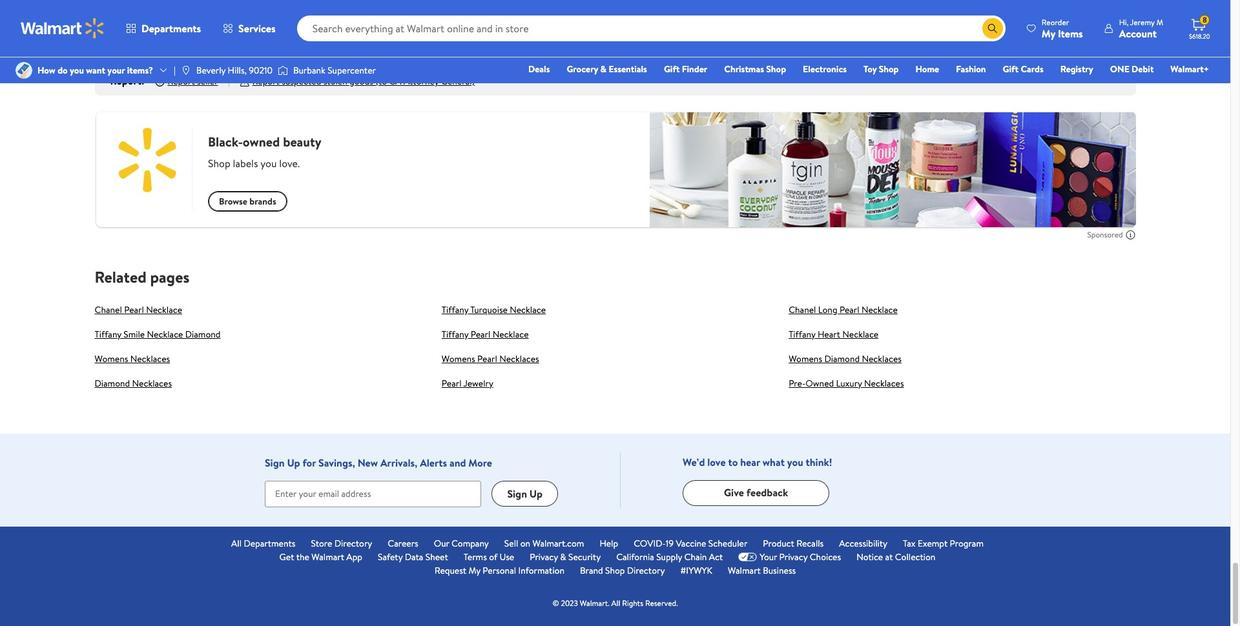 Task type: describe. For each thing, give the bounding box(es) containing it.
report :
[[110, 74, 144, 88]]

chanel for chanel long pearl necklace
[[789, 303, 816, 316]]

recalls
[[797, 537, 824, 550]]

19
[[666, 537, 674, 550]]

1 horizontal spatial you
[[787, 455, 803, 469]]

toy
[[864, 63, 877, 76]]

arrivals,
[[380, 456, 417, 470]]

help
[[600, 537, 618, 550]]

finder
[[682, 63, 707, 76]]

pearl right long
[[840, 303, 859, 316]]

vaccine
[[676, 537, 706, 550]]

supercenter
[[328, 64, 376, 77]]

pages
[[150, 266, 189, 288]]

4 3+ day shipping from the left
[[794, 0, 846, 11]]

8
[[1203, 14, 1207, 25]]

tiffany turquoise necklace link
[[442, 303, 546, 316]]

related pages
[[95, 266, 189, 288]]

use
[[500, 551, 514, 564]]

hi, jeremy m account
[[1119, 16, 1163, 40]]

our company link
[[434, 537, 489, 551]]

report for report seller
[[168, 75, 195, 88]]

(to
[[375, 75, 387, 88]]

tiffany for tiffany pearl necklace
[[442, 328, 468, 341]]

how
[[37, 64, 55, 77]]

shop for brand
[[605, 564, 625, 577]]

pearl left jewelry
[[442, 377, 462, 390]]

data
[[405, 551, 423, 564]]

 image for how do you want your items?
[[16, 62, 32, 79]]

walmart inside walmart business link
[[728, 564, 761, 577]]

christmas shop
[[724, 63, 786, 76]]

account
[[1119, 26, 1157, 40]]

1 shipping from the left
[[124, 0, 152, 11]]

2 shipping from the left
[[297, 0, 325, 11]]

general)
[[441, 75, 475, 88]]

your privacy choices
[[760, 551, 841, 564]]

fashion link
[[950, 62, 992, 76]]

tiffany pearl necklace link
[[442, 328, 529, 341]]

1 3+ from the left
[[100, 0, 109, 11]]

womens necklaces
[[95, 352, 170, 365]]

luxury
[[836, 377, 862, 390]]

departments inside dropdown button
[[141, 21, 201, 36]]

business
[[763, 564, 796, 577]]

1 day from the left
[[110, 0, 122, 11]]

necklaces up luxury
[[862, 352, 902, 365]]

information
[[518, 564, 565, 577]]

tax
[[903, 537, 916, 550]]

walmart+ link
[[1165, 62, 1215, 76]]

diamond necklaces link
[[95, 377, 172, 390]]

electronics link
[[797, 62, 853, 76]]

registry link
[[1055, 62, 1099, 76]]

pearl jewelry link
[[442, 377, 493, 390]]

tiffany for tiffany smile necklace diamond
[[95, 328, 121, 341]]

fashion
[[956, 63, 986, 76]]

search icon image
[[987, 23, 998, 34]]

© 2023 walmart. all rights reserved.
[[553, 598, 678, 609]]

careers
[[388, 537, 418, 550]]

necklace for tiffany smile necklace diamond
[[147, 328, 183, 341]]

tiffany for tiffany heart necklace
[[789, 328, 816, 341]]

diamond necklaces
[[95, 377, 172, 390]]

california supply chain act link
[[616, 551, 723, 564]]

my inside reorder my items
[[1042, 26, 1055, 40]]

app
[[346, 551, 362, 564]]

get
[[279, 551, 294, 564]]

1 vertical spatial departments
[[244, 537, 295, 550]]

shop for christmas
[[766, 63, 786, 76]]

help link
[[600, 537, 618, 551]]

gift cards link
[[997, 62, 1049, 76]]

on
[[520, 537, 530, 550]]

deals link
[[523, 62, 556, 76]]

personal
[[483, 564, 516, 577]]

Search search field
[[297, 16, 1006, 41]]

turquoise
[[470, 303, 508, 316]]

necklace for tiffany turquoise necklace
[[510, 303, 546, 316]]

sign up
[[507, 487, 543, 501]]

tax exempt program get the walmart app
[[279, 537, 984, 564]]

2 horizontal spatial diamond
[[824, 352, 860, 365]]

0 horizontal spatial diamond
[[95, 377, 130, 390]]

report for report suspected stolen goods (to ca attorney general)
[[252, 75, 280, 88]]

 image for burbank supercenter
[[278, 64, 288, 77]]

3 3+ from the left
[[650, 0, 659, 11]]

hills,
[[228, 64, 247, 77]]

6 shipping from the left
[[991, 0, 1019, 11]]

christmas
[[724, 63, 764, 76]]

collection
[[895, 551, 936, 564]]

christmas shop link
[[718, 62, 792, 76]]

grocery
[[567, 63, 598, 76]]

5 3+ day shipping from the left
[[967, 0, 1019, 11]]

chanel for chanel pearl necklace
[[95, 303, 122, 316]]

womens necklaces link
[[95, 352, 170, 365]]

report suspected stolen goods (to ca attorney general) link
[[252, 75, 475, 88]]

necklace for tiffany pearl necklace
[[493, 328, 529, 341]]

0 horizontal spatial you
[[70, 64, 84, 77]]

pearl jewelry
[[442, 377, 493, 390]]

grocery & essentials
[[567, 63, 647, 76]]

toy shop link
[[858, 62, 905, 76]]

privacy & security
[[530, 551, 601, 564]]

for
[[303, 456, 316, 470]]

sell
[[504, 537, 518, 550]]

chanel pearl necklace link
[[95, 303, 182, 316]]

sell on walmart.com
[[504, 537, 584, 550]]

company
[[451, 537, 489, 550]]

pearl for chanel pearl necklace
[[124, 303, 144, 316]]

act
[[709, 551, 723, 564]]

1 vertical spatial all
[[611, 598, 620, 609]]

request my personal information link
[[435, 564, 565, 578]]

necklace for chanel pearl necklace
[[146, 303, 182, 316]]

scheduler
[[708, 537, 748, 550]]

womens for womens diamond necklaces
[[789, 352, 822, 365]]

hear
[[740, 455, 760, 469]]

sponsored
[[1087, 229, 1123, 240]]

pearl for tiffany pearl necklace
[[471, 328, 490, 341]]

sign for sign up
[[507, 487, 527, 501]]

reserved.
[[645, 598, 678, 609]]

8 $618.20
[[1189, 14, 1210, 41]]

safety data sheet
[[378, 551, 448, 564]]

m
[[1157, 16, 1163, 27]]

heart
[[818, 328, 840, 341]]

store directory link
[[311, 537, 372, 551]]

accessibility
[[839, 537, 888, 550]]

suspected
[[282, 75, 321, 88]]

one debit link
[[1104, 62, 1160, 76]]

privacy & security link
[[530, 551, 601, 564]]

Walmart Site-Wide search field
[[297, 16, 1006, 41]]

smile
[[124, 328, 145, 341]]

love
[[707, 455, 726, 469]]

toy shop
[[864, 63, 899, 76]]

& for privacy
[[560, 551, 566, 564]]

4 shipping from the left
[[674, 0, 702, 11]]

Enter your email address field
[[265, 481, 481, 508]]

2 day from the left
[[284, 0, 295, 11]]

womens pearl necklaces link
[[442, 352, 539, 365]]

5 3+ from the left
[[967, 0, 976, 11]]

tiffany for tiffany turquoise necklace
[[442, 303, 468, 316]]

product recalls link
[[763, 537, 824, 551]]

womens for womens pearl necklaces
[[442, 352, 475, 365]]

privacy choices icon image
[[738, 553, 757, 562]]

departments button
[[115, 13, 212, 44]]

6 day from the left
[[978, 0, 990, 11]]



Task type: vqa. For each thing, say whether or not it's contained in the screenshot.
the rightmost Sign
yes



Task type: locate. For each thing, give the bounding box(es) containing it.
you right 'do' at the top left of the page
[[70, 64, 84, 77]]

ad disclaimer and feedback image
[[1125, 230, 1136, 240]]

0 horizontal spatial privacy
[[530, 551, 558, 564]]

1 chanel from the left
[[95, 303, 122, 316]]

1 vertical spatial up
[[530, 487, 543, 501]]

gift finder
[[664, 63, 707, 76]]

1 womens from the left
[[95, 352, 128, 365]]

sign up for savings, new arrivals, alerts and more
[[265, 456, 492, 470]]

my left items
[[1042, 26, 1055, 40]]

report right the hills,
[[252, 75, 280, 88]]

safety data sheet link
[[378, 551, 448, 564]]

report right want
[[110, 74, 141, 88]]

shop
[[766, 63, 786, 76], [879, 63, 899, 76], [605, 564, 625, 577]]

0 horizontal spatial  image
[[16, 62, 32, 79]]

tiffany left smile
[[95, 328, 121, 341]]

up up sell on walmart.com
[[530, 487, 543, 501]]

sign up sell
[[507, 487, 527, 501]]

gift left finder
[[664, 63, 680, 76]]

sign left for at the bottom left of the page
[[265, 456, 285, 470]]

0 horizontal spatial womens
[[95, 352, 128, 365]]

walmart.com
[[533, 537, 584, 550]]

womens up pre-
[[789, 352, 822, 365]]

1 horizontal spatial up
[[530, 487, 543, 501]]

1 horizontal spatial  image
[[278, 64, 288, 77]]

& for grocery
[[600, 63, 607, 76]]

3 day from the left
[[452, 0, 464, 11]]

my
[[1042, 26, 1055, 40], [469, 564, 481, 577]]

report seller
[[168, 75, 218, 88]]

store
[[311, 537, 332, 550]]

your
[[760, 551, 777, 564]]

1 horizontal spatial report
[[168, 75, 195, 88]]

0 vertical spatial directory
[[334, 537, 372, 550]]

tiffany left heart
[[789, 328, 816, 341]]

3+ day shipping up search search field
[[650, 0, 702, 11]]

necklace down tiffany turquoise necklace link
[[493, 328, 529, 341]]

1 horizontal spatial sign
[[507, 487, 527, 501]]

2 vertical spatial diamond
[[95, 377, 130, 390]]

 image right 90210
[[278, 64, 288, 77]]

walmart down privacy choices icon
[[728, 564, 761, 577]]

2 3+ from the left
[[273, 0, 282, 11]]

store directory
[[311, 537, 372, 550]]

3+ day shipping up search icon
[[967, 0, 1019, 11]]

1 vertical spatial my
[[469, 564, 481, 577]]

2 gift from the left
[[1003, 63, 1019, 76]]

0 horizontal spatial my
[[469, 564, 481, 577]]

0 vertical spatial up
[[287, 456, 300, 470]]

tiffany
[[442, 303, 468, 316], [95, 328, 121, 341], [442, 328, 468, 341], [789, 328, 816, 341]]

gift left cards
[[1003, 63, 1019, 76]]

owned
[[806, 377, 834, 390]]

you
[[70, 64, 84, 77], [787, 455, 803, 469]]

shop right brand
[[605, 564, 625, 577]]

sheet
[[426, 551, 448, 564]]

feedback
[[747, 486, 788, 500]]

tiffany heart necklace link
[[789, 328, 879, 341]]

1 vertical spatial sign
[[507, 487, 527, 501]]

2 womens from the left
[[442, 352, 475, 365]]

departments up get
[[244, 537, 295, 550]]

savings,
[[318, 456, 355, 470]]

0 horizontal spatial directory
[[334, 537, 372, 550]]

one
[[1110, 63, 1130, 76]]

up left for at the bottom left of the page
[[287, 456, 300, 470]]

tiffany smile necklace diamond link
[[95, 328, 221, 341]]

sign for sign up for savings, new arrivals, alerts and more
[[265, 456, 285, 470]]

pearl down turquoise
[[471, 328, 490, 341]]

get the walmart app link
[[279, 551, 362, 564]]

 image
[[16, 62, 32, 79], [278, 64, 288, 77]]

departments
[[141, 21, 201, 36], [244, 537, 295, 550]]

report left seller
[[168, 75, 195, 88]]

debit
[[1132, 63, 1154, 76]]

privacy down sell on walmart.com
[[530, 551, 558, 564]]

give
[[724, 486, 744, 500]]

up for sign up for savings, new arrivals, alerts and more
[[287, 456, 300, 470]]

chanel long pearl necklace link
[[789, 303, 898, 316]]

womens pearl necklaces
[[442, 352, 539, 365]]

chain
[[684, 551, 707, 564]]

chanel down the related
[[95, 303, 122, 316]]

supply
[[656, 551, 682, 564]]

0 vertical spatial diamond
[[185, 328, 221, 341]]

tiffany left turquoise
[[442, 303, 468, 316]]

all inside all departments link
[[231, 537, 242, 550]]

0 vertical spatial my
[[1042, 26, 1055, 40]]

directory up app
[[334, 537, 372, 550]]

1 horizontal spatial all
[[611, 598, 620, 609]]

california supply chain act
[[616, 551, 723, 564]]

2 horizontal spatial womens
[[789, 352, 822, 365]]

womens up pearl jewelry link
[[442, 352, 475, 365]]

1 horizontal spatial womens
[[442, 352, 475, 365]]

necklace right turquoise
[[510, 303, 546, 316]]

stolen
[[323, 75, 347, 88]]

pearl up smile
[[124, 303, 144, 316]]

jeremy
[[1130, 16, 1155, 27]]

walmart
[[311, 551, 344, 564], [728, 564, 761, 577]]

1 horizontal spatial my
[[1042, 26, 1055, 40]]

services
[[238, 21, 276, 36]]

covid-19 vaccine scheduler
[[634, 537, 748, 550]]

1 vertical spatial you
[[787, 455, 803, 469]]

3 shipping from the left
[[466, 0, 493, 11]]

necklace right long
[[862, 303, 898, 316]]

all departments link
[[231, 537, 295, 551]]

1 gift from the left
[[664, 63, 680, 76]]

gift for gift cards
[[1003, 63, 1019, 76]]

0 horizontal spatial chanel
[[95, 303, 122, 316]]

directory
[[334, 537, 372, 550], [627, 564, 665, 577]]

0 vertical spatial &
[[600, 63, 607, 76]]

notice at collection link
[[857, 551, 936, 564]]

beverly
[[196, 64, 226, 77]]

tiffany up womens pearl necklaces link
[[442, 328, 468, 341]]

1 vertical spatial walmart
[[728, 564, 761, 577]]

pickup
[[620, 0, 643, 11]]

gift for gift finder
[[664, 63, 680, 76]]

1 privacy from the left
[[530, 551, 558, 564]]

1 horizontal spatial &
[[600, 63, 607, 76]]

diamond
[[185, 328, 221, 341], [824, 352, 860, 365], [95, 377, 130, 390]]

1 horizontal spatial chanel
[[789, 303, 816, 316]]

seller
[[197, 75, 218, 88]]

program
[[950, 537, 984, 550]]

1 vertical spatial &
[[560, 551, 566, 564]]

walmart business
[[728, 564, 796, 577]]

walmart business link
[[728, 564, 796, 578]]

1 3+ day shipping from the left
[[100, 0, 152, 11]]

walmart+
[[1171, 63, 1209, 76]]

3+ day shipping up services
[[273, 0, 325, 11]]

necklace up tiffany smile necklace diamond
[[146, 303, 182, 316]]

to
[[728, 455, 738, 469]]

shop for toy
[[879, 63, 899, 76]]

at
[[885, 551, 893, 564]]

 image
[[181, 65, 191, 76]]

2 3+ day shipping from the left
[[273, 0, 325, 11]]

walmart inside tax exempt program get the walmart app
[[311, 551, 344, 564]]

0 horizontal spatial shop
[[605, 564, 625, 577]]

0 horizontal spatial departments
[[141, 21, 201, 36]]

4 3+ from the left
[[794, 0, 803, 11]]

necklaces right luxury
[[864, 377, 904, 390]]

3+ day shipping up departments dropdown button
[[100, 0, 152, 11]]

our
[[434, 537, 449, 550]]

jewelry
[[463, 377, 493, 390]]

report for report :
[[110, 74, 141, 88]]

directory down california
[[627, 564, 665, 577]]

0 horizontal spatial report
[[110, 74, 141, 88]]

chanel left long
[[789, 303, 816, 316]]

:
[[141, 74, 144, 88]]

0 vertical spatial sign
[[265, 456, 285, 470]]

tax exempt program link
[[903, 537, 984, 551]]

walmart image
[[21, 18, 105, 39]]

womens for womens necklaces
[[95, 352, 128, 365]]

1 horizontal spatial shop
[[766, 63, 786, 76]]

new
[[358, 456, 378, 470]]

0 horizontal spatial sign
[[265, 456, 285, 470]]

hi,
[[1119, 16, 1129, 27]]

1 vertical spatial directory
[[627, 564, 665, 577]]

tiffany smile necklace diamond
[[95, 328, 221, 341]]

1 horizontal spatial gift
[[1003, 63, 1019, 76]]

brand shop directory link
[[580, 564, 665, 578]]

0 horizontal spatial up
[[287, 456, 300, 470]]

you right what at the bottom of page
[[787, 455, 803, 469]]

terms
[[464, 551, 487, 564]]

chanel pearl necklace
[[95, 303, 182, 316]]

necklaces down tiffany smile necklace diamond link
[[130, 352, 170, 365]]

0 vertical spatial departments
[[141, 21, 201, 36]]

your privacy choices link
[[738, 551, 841, 564]]

notice
[[857, 551, 883, 564]]

necklace
[[146, 303, 182, 316], [510, 303, 546, 316], [862, 303, 898, 316], [147, 328, 183, 341], [493, 328, 529, 341], [842, 328, 879, 341]]

my down terms
[[469, 564, 481, 577]]

shop right toy
[[879, 63, 899, 76]]

necklace up womens diamond necklaces
[[842, 328, 879, 341]]

 image left how
[[16, 62, 32, 79]]

1 horizontal spatial privacy
[[779, 551, 808, 564]]

request
[[435, 564, 466, 577]]

privacy inside "link"
[[530, 551, 558, 564]]

my inside notice at collection request my personal information
[[469, 564, 481, 577]]

the
[[296, 551, 309, 564]]

3+ day shipping up the electronics
[[794, 0, 846, 11]]

necklace for tiffany heart necklace
[[842, 328, 879, 341]]

pearl for womens pearl necklaces
[[477, 352, 497, 365]]

deals
[[528, 63, 550, 76]]

how do you want your items?
[[37, 64, 153, 77]]

up inside button
[[530, 487, 543, 501]]

necklaces down tiffany pearl necklace
[[499, 352, 539, 365]]

security
[[568, 551, 601, 564]]

rights
[[622, 598, 643, 609]]

2 horizontal spatial shop
[[879, 63, 899, 76]]

1 horizontal spatial directory
[[627, 564, 665, 577]]

up for sign up
[[530, 487, 543, 501]]

departments up |
[[141, 21, 201, 36]]

0 horizontal spatial &
[[560, 551, 566, 564]]

walmart.
[[580, 598, 610, 609]]

0 horizontal spatial walmart
[[311, 551, 344, 564]]

$618.20
[[1189, 32, 1210, 41]]

5 day from the left
[[805, 0, 816, 11]]

1 horizontal spatial diamond
[[185, 328, 221, 341]]

shop right the christmas
[[766, 63, 786, 76]]

necklace right smile
[[147, 328, 183, 341]]

5 shipping from the left
[[818, 0, 846, 11]]

3 womens from the left
[[789, 352, 822, 365]]

privacy down product recalls
[[779, 551, 808, 564]]

& inside "link"
[[560, 551, 566, 564]]

3+ day shipping
[[100, 0, 152, 11], [273, 0, 325, 11], [650, 0, 702, 11], [794, 0, 846, 11], [967, 0, 1019, 11]]

of
[[489, 551, 497, 564]]

2 privacy from the left
[[779, 551, 808, 564]]

0 horizontal spatial all
[[231, 537, 242, 550]]

home
[[916, 63, 939, 76]]

2 chanel from the left
[[789, 303, 816, 316]]

related
[[95, 266, 146, 288]]

0 horizontal spatial gift
[[664, 63, 680, 76]]

1 horizontal spatial walmart
[[728, 564, 761, 577]]

womens up diamond necklaces link
[[95, 352, 128, 365]]

90210
[[249, 64, 273, 77]]

sign inside sign up button
[[507, 487, 527, 501]]

1-
[[447, 0, 452, 11]]

& right grocery
[[600, 63, 607, 76]]

pearl down tiffany pearl necklace
[[477, 352, 497, 365]]

4 day from the left
[[661, 0, 673, 11]]

1 horizontal spatial departments
[[244, 537, 295, 550]]

0 vertical spatial you
[[70, 64, 84, 77]]

0 vertical spatial walmart
[[311, 551, 344, 564]]

necklaces down womens necklaces
[[132, 377, 172, 390]]

beverly hills, 90210
[[196, 64, 273, 77]]

ca
[[389, 75, 402, 88]]

2 horizontal spatial report
[[252, 75, 280, 88]]

1 vertical spatial diamond
[[824, 352, 860, 365]]

0 vertical spatial all
[[231, 537, 242, 550]]

walmart down store
[[311, 551, 344, 564]]

covid-
[[634, 537, 666, 550]]

& down walmart.com
[[560, 551, 566, 564]]

all
[[231, 537, 242, 550], [611, 598, 620, 609]]

3 3+ day shipping from the left
[[650, 0, 702, 11]]

|
[[174, 64, 176, 77]]



